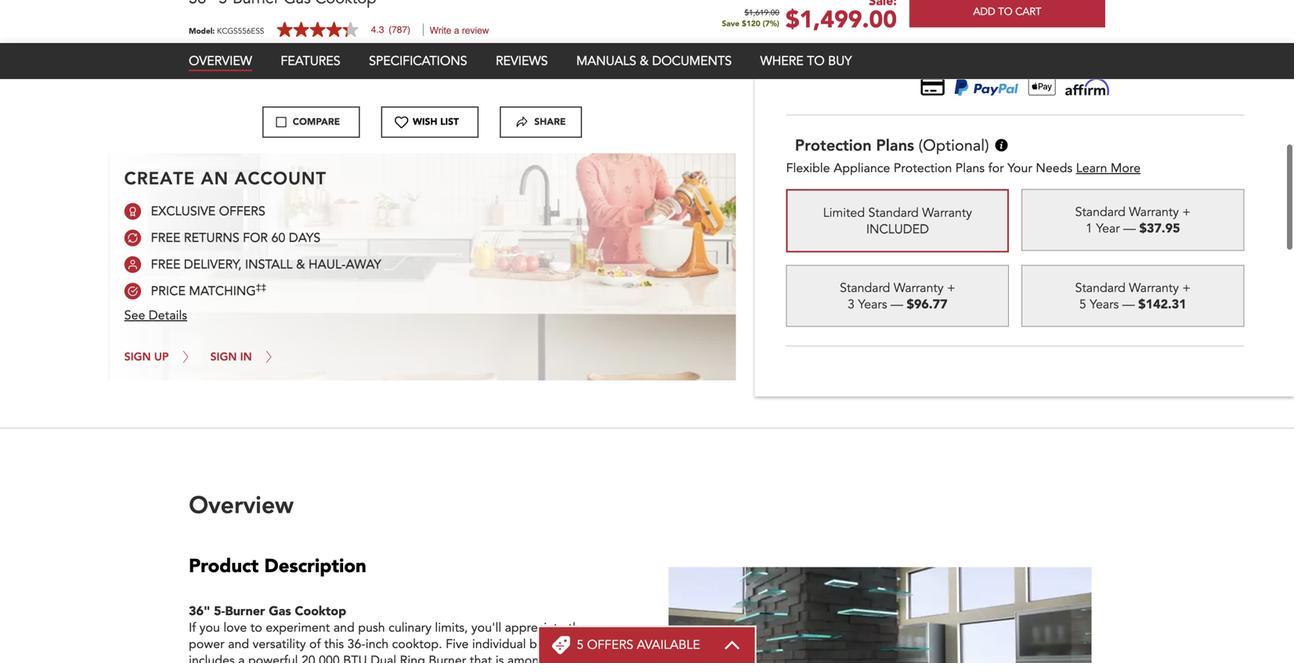 Task type: describe. For each thing, give the bounding box(es) containing it.
an
[[201, 166, 229, 189]]

up
[[154, 349, 169, 364]]

learn more link
[[1076, 160, 1141, 177]]

36" 5-burner gas cooktop if you love to experiment and push culinary limits, you'll appreciate the power and versatility of this 36-inch cooktop. five individual burners includes a powerful 20,000 btu dual ring burner that is among the mo
[[189, 603, 600, 663]]

credit card icon image
[[920, 78, 945, 96]]

1 horizontal spatial &
[[640, 63, 649, 80]]

limited
[[823, 204, 865, 222]]

more
[[1111, 160, 1141, 177]]

standard warranty + 3 years — $96.77
[[840, 280, 955, 313]]

power
[[189, 636, 225, 653]]

sign for sign up
[[124, 349, 151, 364]]

5-
[[214, 603, 225, 620]]

create an account
[[124, 166, 327, 189]]

dual
[[371, 652, 396, 663]]

available
[[637, 637, 700, 654]]

list
[[440, 116, 459, 128]]

included
[[866, 221, 929, 238]]

years for 3 years
[[858, 296, 887, 313]]

save
[[722, 29, 739, 39]]

1 vertical spatial the
[[550, 652, 568, 663]]

to inside 36" 5-burner gas cooktop if you love to experiment and push culinary limits, you'll appreciate the power and versatility of this 36-inch cooktop. five individual burners includes a powerful 20,000 btu dual ring burner that is among the mo
[[250, 619, 262, 637]]

1 horizontal spatial this
[[1047, 2, 1064, 16]]

five
[[446, 636, 469, 653]]

manuals
[[576, 63, 636, 80]]

to
[[998, 15, 1013, 29]]

days
[[289, 229, 320, 247]]

product
[[189, 554, 259, 580]]

compare
[[293, 116, 340, 128]]

free for free delivery, install & haul-away
[[151, 256, 180, 273]]

details
[[149, 307, 187, 324]]

0 vertical spatial for
[[988, 160, 1004, 177]]

offers
[[219, 203, 265, 220]]

returns
[[184, 229, 239, 247]]

1 horizontal spatial to
[[807, 63, 825, 80]]

specifications
[[369, 63, 467, 80]]

of
[[309, 636, 321, 653]]

btu
[[343, 652, 367, 663]]

reviews
[[496, 63, 548, 80]]

standard warranty + 5 years — $142.31
[[1075, 280, 1191, 313]]

needs
[[1036, 160, 1073, 177]]

away
[[346, 256, 381, 273]]

sign in link
[[210, 337, 278, 377]]

haul-
[[308, 256, 346, 273]]

exclusive
[[151, 203, 215, 220]]

2 applepay icon image from the left
[[1065, 78, 1110, 96]]

— for 1 year
[[1123, 220, 1136, 237]]

change this location?
[[1006, 2, 1112, 16]]

empty image
[[395, 115, 409, 129]]

standard for standard warranty + 5 years — $142.31
[[1075, 280, 1126, 297]]

sign for sign in
[[210, 349, 237, 364]]

chevron icon image
[[724, 641, 741, 650]]

wish list
[[413, 116, 459, 128]]

cooktop
[[295, 603, 346, 620]]

description
[[264, 554, 366, 580]]

1 horizontal spatial burner
[[429, 652, 466, 663]]

add
[[973, 15, 995, 29]]

‡‡
[[256, 281, 266, 294]]

flexible
[[786, 160, 830, 177]]

experiment
[[266, 619, 330, 637]]

where to buy
[[760, 63, 852, 80]]

features
[[281, 63, 340, 80]]

60
[[271, 229, 285, 247]]

protection plans (optional)
[[795, 135, 989, 157]]

(optional)
[[919, 135, 989, 157]]

heading containing 5
[[577, 637, 700, 654]]

documents
[[652, 63, 732, 80]]

0: icons / dark / step forward image
[[516, 116, 528, 128]]

paypal icon image
[[954, 80, 1018, 96]]

$142.31
[[1138, 296, 1187, 313]]

buy
[[828, 63, 852, 80]]

sign in
[[210, 349, 252, 364]]

3
[[848, 296, 855, 313]]

model:
[[189, 36, 215, 47]]

learn
[[1076, 160, 1107, 177]]

you
[[199, 619, 220, 637]]

standard for standard warranty + 3 years — $96.77
[[840, 280, 890, 297]]

price
[[151, 283, 186, 300]]

5 offers available
[[577, 637, 700, 654]]

1 vertical spatial protection
[[894, 160, 952, 177]]

exclusive offers
[[151, 203, 265, 220]]

free returns for 60 days
[[151, 229, 320, 247]]

product description
[[189, 554, 366, 580]]

culinary
[[389, 619, 431, 637]]

free for free returns for 60 days
[[151, 229, 180, 247]]

+ for $96.77
[[947, 280, 955, 297]]

$1,619.00
[[744, 18, 779, 28]]

— for 5 years
[[1122, 296, 1135, 313]]

overview link
[[189, 63, 252, 82]]

1 vertical spatial &
[[296, 256, 305, 273]]

sale:
[[869, 3, 897, 20]]

flexible appliance protection plans for your needs learn more
[[786, 160, 1141, 177]]

0 vertical spatial a
[[454, 35, 459, 46]]



Task type: vqa. For each thing, say whether or not it's contained in the screenshot.
right Plans
yes



Task type: locate. For each thing, give the bounding box(es) containing it.
1 horizontal spatial protection
[[894, 160, 952, 177]]

push
[[358, 619, 385, 637]]

that
[[470, 652, 492, 663]]

install
[[245, 256, 292, 273]]

1 horizontal spatial sign
[[210, 349, 237, 364]]

free
[[151, 229, 180, 247], [151, 256, 180, 273]]

1 vertical spatial a
[[238, 652, 245, 663]]

$96.77
[[907, 296, 947, 313]]

warranty inside standard warranty + 5 years — $142.31
[[1129, 280, 1179, 297]]

manuals & documents link
[[576, 63, 732, 80]]

years for 5 years
[[1090, 296, 1119, 313]]

warranty right year
[[1129, 204, 1179, 221]]

cart
[[1015, 15, 1041, 29]]

— inside standard warranty + 5 years — $142.31
[[1122, 296, 1135, 313]]

+ for $37.95
[[1182, 204, 1191, 221]]

offers
[[587, 637, 633, 654]]

a inside 36" 5-burner gas cooktop if you love to experiment and push culinary limits, you'll appreciate the power and versatility of this 36-inch cooktop. five individual burners includes a powerful 20,000 btu dual ring burner that is among the mo
[[238, 652, 245, 663]]

powerful
[[248, 652, 298, 663]]

protection down protection plans (optional)
[[894, 160, 952, 177]]

5 right promo tag icon
[[577, 637, 584, 654]]

2 years from the left
[[1090, 296, 1119, 313]]

appreciate
[[505, 619, 565, 637]]

standard inside limited standard warranty included
[[868, 204, 919, 222]]

years left $142.31 in the right top of the page
[[1090, 296, 1119, 313]]

sign inside sign in link
[[210, 349, 237, 364]]

standard right limited
[[868, 204, 919, 222]]

1 horizontal spatial plans
[[955, 160, 985, 177]]

write a review
[[430, 35, 489, 46]]

inch
[[366, 636, 389, 653]]

years
[[858, 296, 887, 313], [1090, 296, 1119, 313]]

0 vertical spatial the
[[568, 619, 587, 637]]

warranty
[[1129, 204, 1179, 221], [922, 204, 972, 222], [894, 280, 944, 297], [1129, 280, 1179, 297]]

standard down the learn more link
[[1075, 204, 1126, 221]]

0 vertical spatial this
[[1047, 2, 1064, 16]]

standard
[[1075, 204, 1126, 221], [868, 204, 919, 222], [840, 280, 890, 297], [1075, 280, 1126, 297]]

— right year
[[1123, 220, 1136, 237]]

warranty for standard warranty + 5 years — $142.31
[[1129, 280, 1179, 297]]

years inside standard warranty + 5 years — $142.31
[[1090, 296, 1119, 313]]

+ inside standard warranty + 5 years — $142.31
[[1182, 280, 1191, 297]]

standard warranty + 1 year — $37.95
[[1075, 204, 1191, 237]]

1 vertical spatial free
[[151, 256, 180, 273]]

burner down limits,
[[429, 652, 466, 663]]

standard for standard warranty + 1 year — $37.95
[[1075, 204, 1126, 221]]

— for 3 years
[[891, 296, 903, 313]]

standard inside standard warranty + 3 years — $96.77
[[840, 280, 890, 297]]

— inside standard warranty + 1 year — $37.95
[[1123, 220, 1136, 237]]

0 vertical spatial overview
[[189, 63, 252, 80]]

0 horizontal spatial burner
[[225, 603, 265, 620]]

a right includes
[[238, 652, 245, 663]]

plans down (optional)
[[955, 160, 985, 177]]

& right manuals
[[640, 63, 649, 80]]

warranty inside standard warranty + 3 years — $96.77
[[894, 280, 944, 297]]

create
[[124, 166, 195, 189]]

manuals & documents
[[576, 63, 732, 80]]

burner left gas
[[225, 603, 265, 620]]

$37.95
[[1139, 220, 1180, 237]]

where to buy link
[[760, 63, 852, 80]]

—
[[1123, 220, 1136, 237], [891, 296, 903, 313], [1122, 296, 1135, 313]]

1 horizontal spatial for
[[988, 160, 1004, 177]]

plans
[[876, 135, 914, 155], [955, 160, 985, 177]]

promo tag image
[[552, 636, 570, 655]]

2 overview from the top
[[189, 489, 294, 520]]

write a review button
[[430, 35, 489, 46]]

4.3 (787)
[[371, 35, 410, 46]]

1 horizontal spatial 5
[[1079, 296, 1086, 313]]

see
[[124, 307, 145, 324]]

sale: $1,499.00
[[786, 3, 897, 46]]

heading
[[577, 637, 700, 654]]

(7%)
[[763, 29, 779, 39]]

warranty inside limited standard warranty included
[[922, 204, 972, 222]]

where
[[760, 63, 803, 80]]

years inside standard warranty + 3 years — $96.77
[[858, 296, 887, 313]]

this right cart
[[1047, 2, 1064, 16]]

+ inside standard warranty + 3 years — $96.77
[[947, 280, 955, 297]]

limits,
[[435, 619, 468, 637]]

sign left up on the bottom left
[[124, 349, 151, 364]]

this
[[1047, 2, 1064, 16], [324, 636, 344, 653]]

warranty inside standard warranty + 1 year — $37.95
[[1129, 204, 1179, 221]]

burners
[[529, 636, 572, 653]]

1 vertical spatial burner
[[429, 652, 466, 663]]

the right among
[[550, 652, 568, 663]]

warranty down included
[[894, 280, 944, 297]]

for left 60
[[243, 229, 268, 247]]

1 horizontal spatial and
[[333, 619, 355, 637]]

the
[[568, 619, 587, 637], [550, 652, 568, 663]]

account
[[235, 166, 327, 189]]

see details
[[124, 307, 187, 324]]

— inside standard warranty + 3 years — $96.77
[[891, 296, 903, 313]]

a right write
[[454, 35, 459, 46]]

for left your
[[988, 160, 1004, 177]]

applepay icon image
[[1028, 78, 1056, 96], [1065, 78, 1110, 96]]

individual
[[472, 636, 526, 653]]

— left $142.31 in the right top of the page
[[1122, 296, 1135, 313]]

model: kcgs556ess
[[189, 36, 264, 47]]

0 vertical spatial protection
[[795, 135, 872, 155]]

0 horizontal spatial years
[[858, 296, 887, 313]]

1 vertical spatial to
[[250, 619, 262, 637]]

applepay icon image down location?
[[1065, 78, 1110, 96]]

change this location? link
[[1006, 2, 1112, 16]]

5 inside standard warranty + 5 years — $142.31
[[1079, 296, 1086, 313]]

free delivery, install & haul-away
[[151, 256, 381, 273]]

versatility
[[253, 636, 306, 653]]

to left buy
[[807, 63, 825, 80]]

0 horizontal spatial protection
[[795, 135, 872, 155]]

plans inside protection plans (optional)
[[876, 135, 914, 155]]

years right 3
[[858, 296, 887, 313]]

burner
[[225, 603, 265, 620], [429, 652, 466, 663]]

limited standard warranty included
[[823, 204, 972, 238]]

add to cart button
[[909, 6, 1105, 38]]

and left push
[[333, 619, 355, 637]]

0 vertical spatial plans
[[876, 135, 914, 155]]

if
[[189, 619, 196, 637]]

sign left in on the left bottom of the page
[[210, 349, 237, 364]]

delivery,
[[184, 256, 242, 273]]

& left haul-
[[296, 256, 305, 273]]

warranty for standard warranty + 1 year — $37.95
[[1129, 204, 1179, 221]]

0 horizontal spatial sign
[[124, 349, 151, 364]]

1 vertical spatial 5
[[577, 637, 584, 654]]

36"
[[189, 603, 210, 620]]

0 horizontal spatial applepay icon image
[[1028, 78, 1056, 96]]

the right appreciate
[[568, 619, 587, 637]]

1 applepay icon image from the left
[[1028, 78, 1056, 96]]

0 vertical spatial free
[[151, 229, 180, 247]]

protection
[[795, 135, 872, 155], [894, 160, 952, 177]]

this right of on the left of the page
[[324, 636, 344, 653]]

&
[[640, 63, 649, 80], [296, 256, 305, 273]]

standard inside standard warranty + 1 year — $37.95
[[1075, 204, 1126, 221]]

to right love
[[250, 619, 262, 637]]

sign up link
[[124, 337, 195, 377]]

1 overview from the top
[[189, 63, 252, 80]]

warranty down flexible appliance protection plans for your needs learn more
[[922, 204, 972, 222]]

0 horizontal spatial plans
[[876, 135, 914, 155]]

1 sign from the left
[[124, 349, 151, 364]]

1 vertical spatial overview
[[189, 489, 294, 520]]

0 horizontal spatial &
[[296, 256, 305, 273]]

review
[[462, 35, 489, 46]]

2 free from the top
[[151, 256, 180, 273]]

1 years from the left
[[858, 296, 887, 313]]

kcgs556ess
[[217, 36, 264, 47]]

1 horizontal spatial a
[[454, 35, 459, 46]]

cooktop.
[[392, 636, 442, 653]]

(787)
[[389, 35, 410, 46]]

this inside 36" 5-burner gas cooktop if you love to experiment and push culinary limits, you'll appreciate the power and versatility of this 36-inch cooktop. five individual burners includes a powerful 20,000 btu dual ring burner that is among the mo
[[324, 636, 344, 653]]

4.3
[[371, 35, 384, 46]]

overview down model: kcgs556ess
[[189, 63, 252, 80]]

free down exclusive in the top left of the page
[[151, 229, 180, 247]]

standard left $96.77
[[840, 280, 890, 297]]

0 vertical spatial 5
[[1079, 296, 1086, 313]]

1 horizontal spatial years
[[1090, 296, 1119, 313]]

sign inside sign up 'link'
[[124, 349, 151, 364]]

0 vertical spatial to
[[807, 63, 825, 80]]

+ inside standard warranty + 1 year — $37.95
[[1182, 204, 1191, 221]]

standard down year
[[1075, 280, 1126, 297]]

plans up appliance
[[876, 135, 914, 155]]

is
[[496, 652, 504, 663]]

to
[[807, 63, 825, 80], [250, 619, 262, 637]]

36-
[[347, 636, 366, 653]]

0 horizontal spatial for
[[243, 229, 268, 247]]

0 horizontal spatial a
[[238, 652, 245, 663]]

wish list button
[[395, 108, 471, 137]]

0 vertical spatial &
[[640, 63, 649, 80]]

1 vertical spatial this
[[324, 636, 344, 653]]

+ for $142.31
[[1182, 280, 1191, 297]]

change
[[1006, 2, 1044, 16]]

0 horizontal spatial and
[[228, 636, 249, 653]]

protection up flexible
[[795, 135, 872, 155]]

free up price
[[151, 256, 180, 273]]

location?
[[1067, 2, 1112, 16]]

0 horizontal spatial 5
[[577, 637, 584, 654]]

you'll
[[471, 619, 501, 637]]

protection inside protection plans (optional)
[[795, 135, 872, 155]]

— left $96.77
[[891, 296, 903, 313]]

add to cart
[[973, 15, 1041, 29]]

appliance
[[834, 160, 890, 177]]

1 vertical spatial plans
[[955, 160, 985, 177]]

warranty down '$37.95'
[[1129, 280, 1179, 297]]

your
[[1007, 160, 1032, 177]]

0 horizontal spatial to
[[250, 619, 262, 637]]

specifications link
[[369, 63, 467, 80]]

love
[[223, 619, 247, 637]]

1
[[1086, 220, 1093, 237]]

1 horizontal spatial applepay icon image
[[1065, 78, 1110, 96]]

and right power at the left bottom of the page
[[228, 636, 249, 653]]

see details link
[[124, 307, 187, 324]]

 image
[[669, 567, 1092, 663]]

5 down the 1
[[1079, 296, 1086, 313]]

standard inside standard warranty + 5 years — $142.31
[[1075, 280, 1126, 297]]

overview up "product"
[[189, 489, 294, 520]]

1 free from the top
[[151, 229, 180, 247]]

2 sign from the left
[[210, 349, 237, 364]]

0 horizontal spatial this
[[324, 636, 344, 653]]

$120
[[742, 29, 760, 39]]

applepay icon image right paypal icon
[[1028, 78, 1056, 96]]

warranty for standard warranty + 3 years — $96.77
[[894, 280, 944, 297]]

for
[[988, 160, 1004, 177], [243, 229, 268, 247]]

1 vertical spatial for
[[243, 229, 268, 247]]

0 vertical spatial burner
[[225, 603, 265, 620]]



